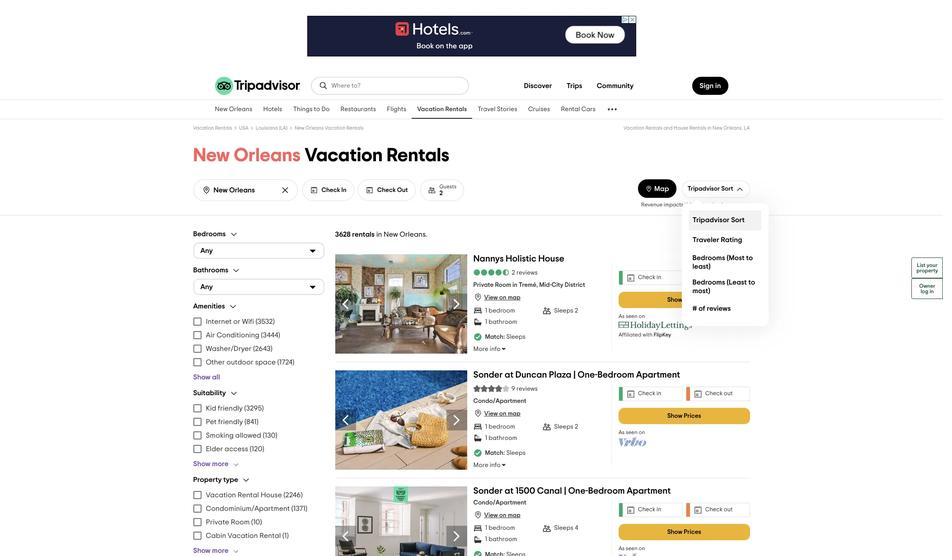 Task type: describe. For each thing, give the bounding box(es) containing it.
1 vertical spatial rental
[[238, 491, 259, 499]]

guests
[[439, 184, 456, 189]]

(most
[[727, 254, 745, 261]]

cars
[[582, 106, 596, 113]]

revenue
[[641, 202, 663, 207]]

group containing bathrooms
[[193, 266, 324, 295]]

duncan
[[515, 370, 547, 379]]

do
[[322, 106, 330, 113]]

3 view on map button from the top
[[473, 510, 521, 519]]

1 vertical spatial sort
[[731, 216, 745, 224]]

(3532)
[[256, 318, 275, 325]]

affiliated
[[619, 332, 641, 337]]

smoking allowed (130)
[[206, 432, 277, 439]]

map for at
[[508, 411, 521, 417]]

tripadvisor sort inside dropdown button
[[688, 186, 733, 192]]

revenue impacts this sort order. learn more
[[641, 202, 750, 207]]

kid
[[206, 405, 216, 412]]

1 bedroom for sonder
[[485, 424, 515, 430]]

sign in link
[[692, 77, 728, 95]]

in inside 'owner log in'
[[930, 289, 934, 294]]

condominium/apartment
[[206, 505, 290, 512]]

cruises link
[[523, 100, 556, 119]]

bedroom for plaza
[[598, 370, 634, 379]]

vacation down private room (10)
[[228, 532, 258, 539]]

mid-
[[539, 282, 552, 288]]

vrbo.com logo image for sonder at duncan plaza | one-bedroom apartment
[[619, 437, 647, 446]]

bedrooms for bedrooms
[[193, 230, 226, 238]]

private for private room in tremé, mid-city district
[[473, 282, 494, 288]]

flights
[[387, 106, 406, 113]]

sleeps 2 for house
[[554, 308, 578, 314]]

as seen on for canal
[[619, 546, 645, 551]]

1 vertical spatial tripadvisor
[[693, 216, 730, 224]]

show more button for cabin
[[193, 546, 243, 555]]

map
[[654, 185, 669, 192]]

conditioning
[[217, 331, 259, 339]]

bathroom for nannys
[[489, 319, 517, 325]]

match: sleeps for at
[[485, 450, 526, 456]]

2 condo/apartment from the top
[[473, 500, 526, 506]]

discover
[[524, 82, 552, 89]]

3628
[[335, 231, 351, 238]]

0 vertical spatial to
[[314, 106, 320, 113]]

check inside popup button
[[322, 187, 340, 193]]

reviews for nannys holistic house
[[517, 270, 538, 276]]

bathroom for sonder
[[489, 435, 517, 441]]

internet or wifi (3532)
[[206, 318, 275, 325]]

map for holistic
[[508, 295, 521, 301]]

least)
[[693, 263, 711, 270]]

0 vertical spatial vacation rentals link
[[412, 100, 472, 119]]

(2246)
[[284, 491, 303, 499]]

city
[[552, 282, 563, 288]]

advertisement region
[[307, 16, 636, 56]]

1 vertical spatial new orleans vacation rentals
[[193, 146, 449, 165]]

0 vertical spatial more
[[737, 202, 750, 207]]

more for kid friendly (3295)
[[212, 460, 229, 468]]

at for duncan
[[505, 370, 514, 379]]

elder
[[206, 445, 223, 453]]

impacts
[[664, 202, 684, 207]]

any button for bathrooms
[[193, 279, 324, 295]]

sort
[[695, 202, 704, 207]]

room for in
[[495, 282, 511, 288]]

house for vacation rental house (2246)
[[261, 491, 282, 499]]

(1371)
[[291, 505, 307, 512]]

menu for property type
[[193, 488, 324, 543]]

sonder for sonder at 1500 canal | one-bedroom apartment
[[473, 486, 503, 496]]

learn
[[722, 202, 736, 207]]

3 1 bedroom from the top
[[485, 525, 515, 532]]

at for 1500
[[505, 486, 514, 496]]

3 1 bathroom from the top
[[485, 537, 517, 543]]

bedrooms for bedrooms (least to most)
[[693, 279, 725, 286]]

prices for nannys holistic house
[[684, 297, 701, 303]]

3 bathroom from the top
[[489, 537, 517, 543]]

rental cars
[[561, 106, 596, 113]]

check out
[[377, 187, 408, 193]]

sonder at duncan plaza | one-bedroom apartment
[[473, 370, 680, 379]]

sonder at duncan plaza | one-bedroom apartment, vacation rental in new orleans image
[[335, 370, 467, 470]]

any for bathrooms
[[200, 283, 213, 291]]

show prices button for nannys holistic house
[[619, 292, 750, 308]]

louisiana
[[256, 126, 278, 131]]

sonder at 1500 canal | one-bedroom apartment
[[473, 486, 671, 496]]

view for sonder
[[484, 411, 498, 417]]

1 vertical spatial reviews
[[707, 305, 731, 312]]

show more for elder access (120)
[[193, 460, 229, 468]]

new left orleans.
[[384, 231, 398, 238]]

friendly for pet
[[218, 418, 243, 425]]

rentals up out
[[387, 146, 449, 165]]

show more button for elder
[[193, 459, 243, 468]]

property
[[193, 476, 222, 484]]

1 as seen on from the top
[[619, 313, 645, 319]]

rentals
[[352, 231, 375, 238]]

sonder at 1500 canal | one-bedroom apartment, vacation rental in new orleans image
[[335, 486, 467, 556]]

sign
[[700, 82, 714, 89]]

allowed
[[235, 432, 261, 439]]

1 vertical spatial vacation rentals
[[193, 126, 232, 131]]

more for nannys holistic house
[[473, 346, 488, 353]]

new orleans vacation rentals link
[[295, 126, 364, 131]]

order.
[[706, 202, 720, 207]]

traveler rating
[[693, 236, 742, 244]]

vrbo.com logo image for sonder at 1500 canal | one-bedroom apartment
[[619, 553, 647, 556]]

1 condo/apartment from the top
[[473, 398, 526, 405]]

(3295)
[[244, 405, 264, 412]]

suitability
[[193, 390, 226, 397]]

hotels
[[263, 106, 282, 113]]

usa
[[239, 126, 249, 131]]

menu for amenities
[[193, 315, 324, 369]]

check in for nannys holistic house
[[638, 275, 661, 281]]

check in
[[322, 187, 347, 193]]

search search field for search image
[[214, 186, 274, 195]]

any button for bedrooms
[[193, 242, 324, 259]]

check out for sonder at 1500 canal | one-bedroom apartment
[[705, 507, 733, 513]]

flipkey
[[654, 332, 671, 337]]

restaurants link
[[335, 100, 382, 119]]

4
[[575, 525, 578, 532]]

new left the "orleans,"
[[713, 126, 722, 131]]

apartment for sonder at 1500 canal | one-bedroom apartment
[[627, 486, 671, 496]]

your
[[927, 262, 938, 268]]

more info for nannys holistic house
[[473, 346, 501, 353]]

friendly for kid
[[218, 405, 243, 412]]

canal
[[537, 486, 562, 496]]

private for private room (10)
[[206, 519, 229, 526]]

view on map button for sonder
[[473, 409, 521, 418]]

check in for sonder at duncan plaza | one-bedroom apartment
[[638, 391, 661, 397]]

private room in tremé, mid-city district
[[473, 282, 585, 288]]

show prices for nannys holistic house
[[667, 297, 701, 303]]

outdoor
[[227, 359, 254, 366]]

holistic
[[506, 254, 536, 263]]

menu for suitability
[[193, 402, 324, 456]]

sonder at 1500 canal | one-bedroom apartment link
[[473, 486, 671, 499]]

travel stories
[[478, 106, 517, 113]]

plaza
[[549, 370, 572, 379]]

in
[[341, 187, 347, 193]]

things to do link
[[288, 100, 335, 119]]

vacation down do
[[325, 126, 345, 131]]

1 vertical spatial tripadvisor sort
[[693, 216, 745, 224]]

list your property button
[[912, 257, 943, 278]]

vacation down new orleans vacation rentals link
[[305, 146, 383, 165]]

0 vertical spatial vacation rentals
[[417, 106, 467, 113]]

show prices button for sonder at 1500 canal | one-bedroom apartment
[[619, 524, 750, 540]]

show prices for sonder at 1500 canal | one-bedroom apartment
[[667, 529, 701, 535]]

property
[[917, 268, 938, 273]]

new up search image
[[193, 146, 230, 165]]

search search field for search icon
[[331, 82, 461, 90]]

out for sonder at duncan plaza | one-bedroom apartment
[[724, 391, 733, 397]]

match: for sonder
[[485, 450, 505, 456]]

property type
[[193, 476, 238, 484]]

5 1 from the top
[[485, 525, 487, 532]]

3 1 from the top
[[485, 424, 487, 430]]

access
[[225, 445, 248, 453]]

vacation down new orleans link
[[193, 126, 214, 131]]

district
[[565, 282, 585, 288]]

2 vertical spatial rental
[[259, 532, 281, 539]]

this
[[685, 202, 693, 207]]

room for (10)
[[231, 519, 250, 526]]

3628 rentals in new orleans.
[[335, 231, 428, 238]]

sleeps 2 for duncan
[[554, 424, 578, 430]]

pet friendly (841)
[[206, 418, 258, 425]]

more info for sonder at duncan plaza | one-bedroom apartment
[[473, 462, 501, 469]]

show all button
[[193, 373, 220, 382]]

show prices button for sonder at duncan plaza | one-bedroom apartment
[[619, 408, 750, 424]]

internet
[[206, 318, 232, 325]]

rentals down restaurants
[[347, 126, 364, 131]]

more for vacation rental house (2246)
[[212, 547, 229, 554]]

bedroom for nannys
[[489, 308, 515, 314]]

1 1 from the top
[[485, 308, 487, 314]]

out for nannys holistic house
[[724, 275, 733, 281]]

amenities
[[193, 303, 225, 310]]

bedrooms for bedrooms (most to least)
[[693, 254, 725, 261]]

bedroom for canal
[[588, 486, 625, 496]]

list your property
[[917, 262, 938, 273]]

sonder for sonder at duncan plaza | one-bedroom apartment
[[473, 370, 503, 379]]

learn more link
[[722, 202, 750, 207]]

clear image
[[280, 186, 289, 195]]

check out for sonder at duncan plaza | one-bedroom apartment
[[705, 391, 733, 397]]

bathrooms
[[193, 267, 228, 274]]

| for canal
[[564, 486, 566, 496]]

things
[[293, 106, 313, 113]]

all
[[212, 374, 220, 381]]

check out for nannys holistic house
[[705, 275, 733, 281]]

1500
[[515, 486, 535, 496]]

usa link
[[239, 126, 249, 131]]

kid friendly (3295)
[[206, 405, 264, 412]]

louisiana (la)
[[256, 126, 287, 131]]

most)
[[693, 287, 710, 294]]

(10)
[[251, 519, 262, 526]]

private room (10)
[[206, 519, 262, 526]]

9
[[511, 386, 515, 392]]

info for nannys
[[490, 346, 501, 353]]



Task type: vqa. For each thing, say whether or not it's contained in the screenshot.
3628 rentals in New Orleans.
yes



Task type: locate. For each thing, give the bounding box(es) containing it.
2 vertical spatial 1 bedroom
[[485, 525, 515, 532]]

1 match: from the top
[[485, 334, 505, 340]]

1 match: sleeps from the top
[[485, 334, 526, 340]]

3 prices from the top
[[684, 529, 701, 535]]

1 vertical spatial friendly
[[218, 418, 243, 425]]

1 seen from the top
[[626, 313, 638, 319]]

2 group from the top
[[193, 266, 324, 295]]

2 out from the top
[[724, 391, 733, 397]]

| right plaza
[[573, 370, 576, 379]]

1 sonder from the top
[[473, 370, 503, 379]]

2 show more button from the top
[[193, 546, 243, 555]]

2 seen from the top
[[626, 430, 638, 435]]

0 vertical spatial show prices
[[667, 297, 701, 303]]

1 more from the top
[[473, 346, 488, 353]]

to inside bedrooms (most to least)
[[746, 254, 753, 261]]

9 reviews
[[511, 386, 538, 392]]

apartment for sonder at duncan plaza | one-bedroom apartment
[[636, 370, 680, 379]]

orleans for new orleans vacation rentals link
[[306, 126, 324, 131]]

house up mid- on the right bottom of the page
[[538, 254, 564, 263]]

2 vertical spatial bedrooms
[[693, 279, 725, 286]]

1 vertical spatial any button
[[193, 279, 324, 295]]

0 vertical spatial any
[[200, 247, 213, 254]]

2 more from the top
[[473, 462, 488, 469]]

rentals left the travel
[[445, 106, 467, 113]]

washer/dryer
[[206, 345, 252, 352]]

view on map button down tremé,
[[473, 293, 521, 302]]

tripadvisor
[[688, 186, 720, 192], [693, 216, 730, 224]]

0 vertical spatial seen
[[626, 313, 638, 319]]

show more
[[193, 460, 229, 468], [193, 547, 229, 554]]

group containing property type
[[193, 476, 324, 555]]

1 any from the top
[[200, 247, 213, 254]]

1 vertical spatial at
[[505, 486, 514, 496]]

show more button down cabin
[[193, 546, 243, 555]]

tripadvisor down 'order.'
[[693, 216, 730, 224]]

2 vertical spatial show prices
[[667, 529, 701, 535]]

1 show prices button from the top
[[619, 292, 750, 308]]

0 horizontal spatial vacation rentals
[[193, 126, 232, 131]]

or
[[233, 318, 240, 325]]

vacation left and
[[624, 126, 644, 131]]

to
[[314, 106, 320, 113], [746, 254, 753, 261], [748, 279, 755, 286]]

tripadvisor inside dropdown button
[[688, 186, 720, 192]]

tremé,
[[519, 282, 538, 288]]

of
[[699, 305, 705, 312]]

1 bathroom for nannys
[[485, 319, 517, 325]]

0 vertical spatial show more
[[193, 460, 229, 468]]

2 show more from the top
[[193, 547, 229, 554]]

rental up condominium/apartment
[[238, 491, 259, 499]]

group containing suitability
[[193, 389, 324, 468]]

reviews for sonder at duncan plaza | one-bedroom apartment
[[517, 386, 538, 392]]

Search search field
[[331, 82, 461, 90], [214, 186, 274, 195]]

friendly down kid friendly (3295)
[[218, 418, 243, 425]]

1 as from the top
[[619, 313, 625, 319]]

(1)
[[282, 532, 289, 539]]

orleans for new orleans link
[[229, 106, 252, 113]]

wifi
[[242, 318, 254, 325]]

1 vertical spatial room
[[231, 519, 250, 526]]

2 vertical spatial reviews
[[517, 386, 538, 392]]

trips button
[[559, 77, 590, 95]]

2 view on map button from the top
[[473, 409, 521, 418]]

check out
[[705, 275, 733, 281], [705, 391, 733, 397], [705, 507, 733, 513]]

nannys
[[473, 254, 504, 263]]

check
[[322, 187, 340, 193], [377, 187, 396, 193], [638, 275, 655, 281], [705, 275, 723, 281], [638, 391, 655, 397], [705, 391, 723, 397], [638, 507, 655, 513], [705, 507, 723, 513]]

private up cabin
[[206, 519, 229, 526]]

seen for plaza
[[626, 430, 638, 435]]

match:
[[485, 334, 505, 340], [485, 450, 505, 456]]

guests 2
[[439, 184, 456, 196]]

1 at from the top
[[505, 370, 514, 379]]

2 view on map from the top
[[484, 411, 521, 417]]

with
[[643, 332, 653, 337]]

2 match: from the top
[[485, 450, 505, 456]]

1 vertical spatial show more button
[[193, 546, 243, 555]]

2 horizontal spatial house
[[674, 126, 688, 131]]

1 vertical spatial 1 bathroom
[[485, 435, 517, 441]]

on
[[499, 295, 506, 301], [639, 313, 645, 319], [499, 411, 506, 417], [639, 430, 645, 435], [499, 512, 506, 519], [639, 546, 645, 551]]

2 horizontal spatial rental
[[561, 106, 580, 113]]

more down cabin
[[212, 547, 229, 554]]

0 vertical spatial new orleans vacation rentals
[[295, 126, 364, 131]]

bedrooms inside bedrooms (most to least)
[[693, 254, 725, 261]]

0 horizontal spatial search search field
[[214, 186, 274, 195]]

2 view from the top
[[484, 411, 498, 417]]

0 vertical spatial search search field
[[331, 82, 461, 90]]

1 vertical spatial bedroom
[[489, 424, 515, 430]]

3 menu from the top
[[193, 488, 324, 543]]

more
[[473, 346, 488, 353], [473, 462, 488, 469]]

2 sleeps 2 from the top
[[554, 424, 578, 430]]

house right and
[[674, 126, 688, 131]]

menu containing internet or wifi (3532)
[[193, 315, 324, 369]]

3 view from the top
[[484, 512, 498, 519]]

2 vertical spatial out
[[724, 507, 733, 513]]

view on map button for nannys
[[473, 293, 521, 302]]

1 prices from the top
[[684, 297, 701, 303]]

2 as from the top
[[619, 430, 625, 435]]

0 horizontal spatial private
[[206, 519, 229, 526]]

0 vertical spatial room
[[495, 282, 511, 288]]

to for bedrooms (most to least)
[[746, 254, 753, 261]]

0 vertical spatial |
[[573, 370, 576, 379]]

| for plaza
[[573, 370, 576, 379]]

bedrooms inside bedrooms (least to most)
[[693, 279, 725, 286]]

1 vertical spatial bathroom
[[489, 435, 517, 441]]

3 show prices from the top
[[667, 529, 701, 535]]

(3444)
[[261, 331, 280, 339]]

view on map button down 9
[[473, 409, 521, 418]]

view for nannys
[[484, 295, 498, 301]]

seen
[[626, 313, 638, 319], [626, 430, 638, 435], [626, 546, 638, 551]]

2 1 bathroom from the top
[[485, 435, 517, 441]]

bedrooms
[[193, 230, 226, 238], [693, 254, 725, 261], [693, 279, 725, 286]]

1 vertical spatial show more
[[193, 547, 229, 554]]

prices
[[684, 297, 701, 303], [684, 413, 701, 419], [684, 529, 701, 535]]

0 horizontal spatial rental
[[238, 491, 259, 499]]

1 vertical spatial sonder
[[473, 486, 503, 496]]

prices for sonder at duncan plaza | one-bedroom apartment
[[684, 413, 701, 419]]

any up bathrooms
[[200, 247, 213, 254]]

0 vertical spatial more info
[[473, 346, 501, 353]]

1 vertical spatial one-
[[568, 486, 588, 496]]

to right '(most'
[[746, 254, 753, 261]]

2 map from the top
[[508, 411, 521, 417]]

smoking
[[206, 432, 234, 439]]

show prices for sonder at duncan plaza | one-bedroom apartment
[[667, 413, 701, 419]]

house inside menu
[[261, 491, 282, 499]]

show more down cabin
[[193, 547, 229, 554]]

list
[[917, 262, 926, 268]]

sort down learn more link
[[731, 216, 745, 224]]

#
[[693, 305, 697, 312]]

0 vertical spatial bedroom
[[598, 370, 634, 379]]

match: sleeps for holistic
[[485, 334, 526, 340]]

orleans down louisiana
[[234, 146, 301, 165]]

check out button
[[358, 179, 416, 201]]

nannys holistic house, vacation rental in new orleans image
[[335, 254, 467, 354]]

map button
[[638, 179, 676, 198]]

orleans up the usa link
[[229, 106, 252, 113]]

| right canal
[[564, 486, 566, 496]]

3 as seen on from the top
[[619, 546, 645, 551]]

new down tripadvisor image
[[215, 106, 228, 113]]

condo/apartment down 9
[[473, 398, 526, 405]]

sort inside dropdown button
[[721, 186, 733, 192]]

0 vertical spatial one-
[[578, 370, 598, 379]]

1 bathroom from the top
[[489, 319, 517, 325]]

vrbo.com logo image
[[619, 437, 647, 446], [619, 553, 647, 556]]

1 horizontal spatial vacation rentals link
[[412, 100, 472, 119]]

1 vertical spatial orleans
[[306, 126, 324, 131]]

1 vertical spatial menu
[[193, 402, 324, 456]]

view on map button down 1500
[[473, 510, 521, 519]]

| inside sonder at duncan plaza | one-bedroom apartment link
[[573, 370, 576, 379]]

other
[[206, 359, 225, 366]]

1 more info from the top
[[473, 346, 501, 353]]

search image
[[202, 186, 211, 195]]

2 vertical spatial orleans
[[234, 146, 301, 165]]

2 vertical spatial to
[[748, 279, 755, 286]]

1 horizontal spatial search search field
[[331, 82, 461, 90]]

travel stories link
[[472, 100, 523, 119]]

0 vertical spatial show more button
[[193, 459, 243, 468]]

out
[[397, 187, 408, 193]]

2 vertical spatial menu
[[193, 488, 324, 543]]

view on map down 1500
[[484, 512, 521, 519]]

1 vertical spatial |
[[564, 486, 566, 496]]

2 match: sleeps from the top
[[485, 450, 526, 456]]

2 1 bedroom from the top
[[485, 424, 515, 430]]

2 inside guests 2
[[439, 190, 443, 196]]

0 horizontal spatial house
[[261, 491, 282, 499]]

sonder left duncan
[[473, 370, 503, 379]]

1 bathroom for sonder
[[485, 435, 517, 441]]

tripadvisor sort down 'order.'
[[693, 216, 745, 224]]

1 check in from the top
[[638, 275, 661, 281]]

as for canal
[[619, 546, 625, 551]]

1 vertical spatial bedroom
[[588, 486, 625, 496]]

1 map from the top
[[508, 295, 521, 301]]

1 vertical spatial check out
[[705, 391, 733, 397]]

list box
[[682, 203, 768, 326]]

2 menu from the top
[[193, 402, 324, 456]]

1 1 bedroom from the top
[[485, 308, 515, 314]]

0 vertical spatial sort
[[721, 186, 733, 192]]

(least
[[727, 279, 747, 286]]

map down 9
[[508, 411, 521, 417]]

more for sonder at duncan plaza | one-bedroom apartment
[[473, 462, 488, 469]]

1 vertical spatial out
[[724, 391, 733, 397]]

2 friendly from the top
[[218, 418, 243, 425]]

0 vertical spatial show prices button
[[619, 292, 750, 308]]

2 any from the top
[[200, 283, 213, 291]]

1 vertical spatial match: sleeps
[[485, 450, 526, 456]]

search image
[[319, 81, 328, 90]]

rentals left the usa link
[[215, 126, 232, 131]]

2 vertical spatial more
[[212, 547, 229, 554]]

map down tremé,
[[508, 295, 521, 301]]

match: for nannys
[[485, 334, 505, 340]]

0 vertical spatial map
[[508, 295, 521, 301]]

1 menu from the top
[[193, 315, 324, 369]]

1 vrbo.com logo image from the top
[[619, 437, 647, 446]]

None search field
[[312, 78, 468, 94]]

new orleans vacation rentals down new orleans vacation rentals link
[[193, 146, 449, 165]]

1 group from the top
[[193, 230, 324, 259]]

to right the (least
[[748, 279, 755, 286]]

house up condominium/apartment (1371)
[[261, 491, 282, 499]]

0 vertical spatial match: sleeps
[[485, 334, 526, 340]]

2 vertical spatial prices
[[684, 529, 701, 535]]

(2643)
[[253, 345, 272, 352]]

sort
[[721, 186, 733, 192], [731, 216, 745, 224]]

rentals right and
[[689, 126, 706, 131]]

private down nannys
[[473, 282, 494, 288]]

view on map down 9
[[484, 411, 521, 417]]

0 vertical spatial apartment
[[636, 370, 680, 379]]

map down 1500
[[508, 512, 521, 519]]

house for nannys holistic house
[[538, 254, 564, 263]]

reviews
[[517, 270, 538, 276], [707, 305, 731, 312], [517, 386, 538, 392]]

view on map button
[[473, 293, 521, 302], [473, 409, 521, 418], [473, 510, 521, 519]]

sleeps
[[554, 308, 573, 314], [506, 334, 526, 340], [554, 424, 573, 430], [506, 450, 526, 456], [554, 525, 573, 532]]

any
[[200, 247, 213, 254], [200, 283, 213, 291]]

0 vertical spatial view
[[484, 295, 498, 301]]

any for bedrooms
[[200, 247, 213, 254]]

group containing bedrooms
[[193, 230, 324, 259]]

2 vertical spatial bedroom
[[489, 525, 515, 532]]

3 view on map from the top
[[484, 512, 521, 519]]

3 as from the top
[[619, 546, 625, 551]]

vacation rental house (2246)
[[206, 491, 303, 499]]

flights link
[[382, 100, 412, 119]]

one- for plaza
[[578, 370, 598, 379]]

1 vertical spatial apartment
[[627, 486, 671, 496]]

4 group from the top
[[193, 389, 324, 468]]

more down elder
[[212, 460, 229, 468]]

1 out from the top
[[724, 275, 733, 281]]

at up 9
[[505, 370, 514, 379]]

new orleans
[[215, 106, 252, 113]]

sign in
[[700, 82, 721, 89]]

1 vertical spatial more info
[[473, 462, 501, 469]]

0 vertical spatial check out
[[705, 275, 733, 281]]

check inside popup button
[[377, 187, 396, 193]]

la
[[744, 126, 750, 131]]

5 group from the top
[[193, 476, 324, 555]]

seen for canal
[[626, 546, 638, 551]]

(1724)
[[277, 359, 294, 366]]

rental left (1)
[[259, 532, 281, 539]]

vacation rentals and house rentals in new orleans, la
[[624, 126, 750, 131]]

2 vertical spatial view
[[484, 512, 498, 519]]

one- for canal
[[568, 486, 588, 496]]

search search field up flights link
[[331, 82, 461, 90]]

1 vertical spatial bedrooms
[[693, 254, 725, 261]]

new right (la)
[[295, 126, 305, 131]]

1 horizontal spatial vacation rentals
[[417, 106, 467, 113]]

2 1 from the top
[[485, 319, 487, 325]]

vacation rentals left the travel
[[417, 106, 467, 113]]

2 more info from the top
[[473, 462, 501, 469]]

3 check in from the top
[[638, 507, 661, 513]]

log
[[921, 289, 928, 294]]

owner
[[919, 283, 935, 289]]

show more button down elder
[[193, 459, 243, 468]]

1 vertical spatial show prices button
[[619, 408, 750, 424]]

(120)
[[250, 445, 264, 453]]

0 horizontal spatial vacation rentals link
[[193, 126, 232, 131]]

space
[[255, 359, 276, 366]]

0 vertical spatial 1 bedroom
[[485, 308, 515, 314]]

1 show prices from the top
[[667, 297, 701, 303]]

to inside bedrooms (least to most)
[[748, 279, 755, 286]]

restaurants
[[341, 106, 376, 113]]

things to do
[[293, 106, 330, 113]]

1 1 bathroom from the top
[[485, 319, 517, 325]]

room left tremé,
[[495, 282, 511, 288]]

1 bedroom from the top
[[489, 308, 515, 314]]

menu containing kid friendly (3295)
[[193, 402, 324, 456]]

any down bathrooms
[[200, 283, 213, 291]]

vacation right flights link
[[417, 106, 444, 113]]

0 vertical spatial more
[[473, 346, 488, 353]]

one- right canal
[[568, 486, 588, 496]]

vacation rentals link left the travel
[[412, 100, 472, 119]]

bedrooms up most)
[[693, 279, 725, 286]]

0 vertical spatial condo/apartment
[[473, 398, 526, 405]]

condo/apartment down 1500
[[473, 500, 526, 506]]

3 show prices button from the top
[[619, 524, 750, 540]]

info for sonder
[[490, 462, 501, 469]]

2 at from the top
[[505, 486, 514, 496]]

1 vertical spatial match:
[[485, 450, 505, 456]]

rental
[[561, 106, 580, 113], [238, 491, 259, 499], [259, 532, 281, 539]]

2 vertical spatial check in
[[638, 507, 661, 513]]

0 horizontal spatial room
[[231, 519, 250, 526]]

sort up learn
[[721, 186, 733, 192]]

1 bedroom for nannys
[[485, 308, 515, 314]]

trips
[[567, 82, 582, 89]]

one- right plaza
[[578, 370, 598, 379]]

bedrooms up bathrooms
[[193, 230, 226, 238]]

reviews up tremé,
[[517, 270, 538, 276]]

1 check out from the top
[[705, 275, 733, 281]]

room inside menu
[[231, 519, 250, 526]]

new orleans vacation rentals down do
[[295, 126, 364, 131]]

1 info from the top
[[490, 346, 501, 353]]

more right learn
[[737, 202, 750, 207]]

washer/dryer (2643)
[[206, 345, 272, 352]]

list box containing tripadvisor sort
[[682, 203, 768, 326]]

2 sonder from the top
[[473, 486, 503, 496]]

to for bedrooms (least to most)
[[748, 279, 755, 286]]

menu
[[193, 315, 324, 369], [193, 402, 324, 456], [193, 488, 324, 543]]

community
[[597, 82, 634, 89]]

3 bedroom from the top
[[489, 525, 515, 532]]

reviews right 9
[[517, 386, 538, 392]]

out
[[724, 275, 733, 281], [724, 391, 733, 397], [724, 507, 733, 513]]

tripadvisor sort
[[688, 186, 733, 192], [693, 216, 745, 224]]

show more for cabin vacation rental (1)
[[193, 547, 229, 554]]

0 vertical spatial bedroom
[[489, 308, 515, 314]]

0 vertical spatial friendly
[[218, 405, 243, 412]]

orleans down the things to do
[[306, 126, 324, 131]]

rentals
[[445, 106, 467, 113], [215, 126, 232, 131], [347, 126, 364, 131], [645, 126, 662, 131], [689, 126, 706, 131], [387, 146, 449, 165]]

as for plaza
[[619, 430, 625, 435]]

2 vertical spatial view on map button
[[473, 510, 521, 519]]

as seen on for plaza
[[619, 430, 645, 435]]

tripadvisor sort up 'order.'
[[688, 186, 733, 192]]

0 vertical spatial rental
[[561, 106, 580, 113]]

friendly up pet friendly (841)
[[218, 405, 243, 412]]

tripadvisor up sort
[[688, 186, 720, 192]]

1 vertical spatial vacation rentals link
[[193, 126, 232, 131]]

2 prices from the top
[[684, 413, 701, 419]]

vacation rentals link down new orleans
[[193, 126, 232, 131]]

room up cabin vacation rental (1)
[[231, 519, 250, 526]]

6 1 from the top
[[485, 537, 487, 543]]

type
[[223, 476, 238, 484]]

check in for sonder at 1500 canal | one-bedroom apartment
[[638, 507, 661, 513]]

2 check in from the top
[[638, 391, 661, 397]]

2 vrbo.com logo image from the top
[[619, 553, 647, 556]]

1 vertical spatial view
[[484, 411, 498, 417]]

1 vertical spatial private
[[206, 519, 229, 526]]

1 horizontal spatial rental
[[259, 532, 281, 539]]

1 show more button from the top
[[193, 459, 243, 468]]

0 vertical spatial any button
[[193, 242, 324, 259]]

at left 1500
[[505, 486, 514, 496]]

orleans
[[229, 106, 252, 113], [306, 126, 324, 131], [234, 146, 301, 165]]

1 sleeps 2 from the top
[[554, 308, 578, 314]]

holidaylettings.com logo image
[[619, 321, 692, 330]]

0 vertical spatial as seen on
[[619, 313, 645, 319]]

1 vertical spatial any
[[200, 283, 213, 291]]

3 group from the top
[[193, 302, 324, 382]]

0 horizontal spatial |
[[564, 486, 566, 496]]

3 out from the top
[[724, 507, 733, 513]]

2 any button from the top
[[193, 279, 324, 295]]

rentals left and
[[645, 126, 662, 131]]

1 show more from the top
[[193, 460, 229, 468]]

3 map from the top
[[508, 512, 521, 519]]

2 bedroom from the top
[[489, 424, 515, 430]]

3 check out from the top
[[705, 507, 733, 513]]

2 show prices button from the top
[[619, 408, 750, 424]]

0 vertical spatial bathroom
[[489, 319, 517, 325]]

show
[[667, 297, 682, 303], [193, 374, 211, 381], [667, 413, 682, 419], [193, 460, 211, 468], [667, 529, 682, 535], [193, 547, 211, 554]]

menu containing vacation rental house (2246)
[[193, 488, 324, 543]]

3 seen from the top
[[626, 546, 638, 551]]

check in button
[[302, 179, 354, 201]]

2 show prices from the top
[[667, 413, 701, 419]]

reviews right of
[[707, 305, 731, 312]]

1 view from the top
[[484, 295, 498, 301]]

view on map
[[484, 295, 521, 301], [484, 411, 521, 417], [484, 512, 521, 519]]

to left do
[[314, 106, 320, 113]]

2 bathroom from the top
[[489, 435, 517, 441]]

0 vertical spatial house
[[674, 126, 688, 131]]

rental left "cars"
[[561, 106, 580, 113]]

1 view on map from the top
[[484, 295, 521, 301]]

1 view on map button from the top
[[473, 293, 521, 302]]

rating
[[721, 236, 742, 244]]

prices for sonder at 1500 canal | one-bedroom apartment
[[684, 529, 701, 535]]

0 vertical spatial menu
[[193, 315, 324, 369]]

0 vertical spatial tripadvisor
[[688, 186, 720, 192]]

sonder left 1500
[[473, 486, 503, 496]]

0 vertical spatial sonder
[[473, 370, 503, 379]]

| inside sonder at 1500 canal | one-bedroom apartment link
[[564, 486, 566, 496]]

2 check out from the top
[[705, 391, 733, 397]]

match: sleeps
[[485, 334, 526, 340], [485, 450, 526, 456]]

air conditioning (3444)
[[206, 331, 280, 339]]

vacation down 'property type'
[[206, 491, 236, 499]]

2 vertical spatial bathroom
[[489, 537, 517, 543]]

2 as seen on from the top
[[619, 430, 645, 435]]

tripadvisor image
[[215, 77, 300, 95]]

2 vertical spatial show prices button
[[619, 524, 750, 540]]

group containing amenities
[[193, 302, 324, 382]]

1 vertical spatial more
[[473, 462, 488, 469]]

out for sonder at 1500 canal | one-bedroom apartment
[[724, 507, 733, 513]]

show more down elder
[[193, 460, 229, 468]]

4 1 from the top
[[485, 435, 487, 441]]

one-
[[578, 370, 598, 379], [568, 486, 588, 496]]

show prices
[[667, 297, 701, 303], [667, 413, 701, 419], [667, 529, 701, 535]]

other outdoor space (1724)
[[206, 359, 294, 366]]

bedrooms up least)
[[693, 254, 725, 261]]

1 friendly from the top
[[218, 405, 243, 412]]

0 vertical spatial orleans
[[229, 106, 252, 113]]

view on map for nannys
[[484, 295, 521, 301]]

traveler
[[693, 236, 719, 244]]

2 info from the top
[[490, 462, 501, 469]]

search search field right search image
[[214, 186, 274, 195]]

1 vertical spatial view on map
[[484, 411, 521, 417]]

group
[[193, 230, 324, 259], [193, 266, 324, 295], [193, 302, 324, 382], [193, 389, 324, 468], [193, 476, 324, 555]]

bedroom for sonder
[[489, 424, 515, 430]]

elder access (120)
[[206, 445, 264, 453]]

1 vertical spatial view on map button
[[473, 409, 521, 418]]

1 any button from the top
[[193, 242, 324, 259]]

vacation rentals down new orleans
[[193, 126, 232, 131]]

nannys holistic house
[[473, 254, 564, 263]]

house
[[674, 126, 688, 131], [538, 254, 564, 263], [261, 491, 282, 499]]

1 horizontal spatial |
[[573, 370, 576, 379]]

view on map for sonder
[[484, 411, 521, 417]]

view on map down tremé,
[[484, 295, 521, 301]]

2 vertical spatial map
[[508, 512, 521, 519]]



